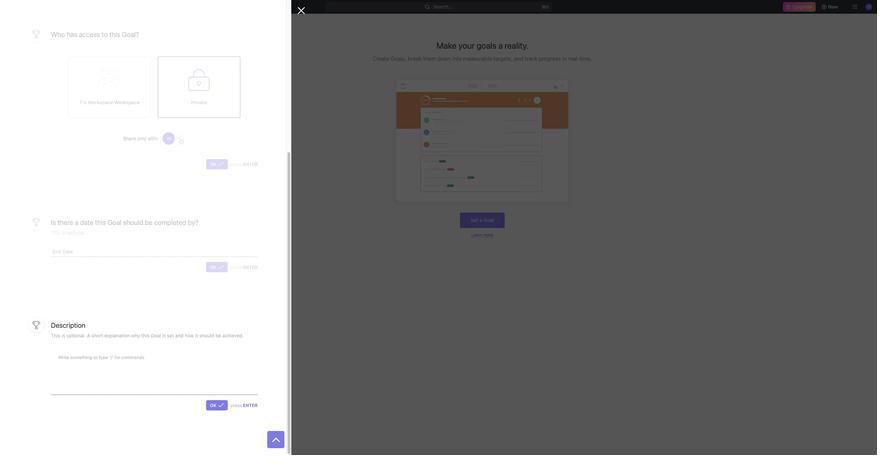 Task type: describe. For each thing, give the bounding box(es) containing it.
new
[[828, 4, 838, 10]]

goal inside 'description this is optional. a short explanation why this goal is set and how it should be achieved.'
[[151, 333, 161, 339]]

should inside 'description this is optional. a short explanation why this goal is set and how it should be achieved.'
[[199, 333, 214, 339]]

t's workspace workspace
[[79, 100, 140, 105]]

date
[[80, 219, 93, 227]]

time.
[[580, 56, 592, 62]]

⌘k
[[542, 4, 549, 10]]

tree inside sidebar navigation
[[3, 143, 85, 236]]

track
[[525, 56, 538, 62]]

learn more
[[471, 233, 493, 238]]

upgrade link
[[783, 2, 816, 12]]

1 horizontal spatial a
[[480, 218, 482, 223]]

your
[[459, 41, 475, 51]]

make your goals a reality.
[[436, 41, 528, 51]]

share only with:
[[123, 136, 159, 141]]

share
[[123, 136, 136, 141]]

to
[[102, 31, 108, 38]]

this for to
[[109, 31, 120, 38]]

is there a date this goal should be completed by?
[[51, 219, 199, 227]]

0 horizontal spatial should
[[123, 219, 143, 227]]

real-
[[568, 56, 580, 62]]

by?
[[188, 219, 199, 227]]

how
[[185, 333, 194, 339]]

sidebar navigation
[[0, 14, 88, 456]]

a inside 'dialog'
[[75, 219, 78, 227]]

upgrade
[[793, 4, 813, 10]]

with:
[[148, 136, 159, 141]]

in
[[562, 56, 567, 62]]

search...
[[433, 4, 453, 10]]

description
[[51, 322, 85, 330]]

learn
[[471, 233, 482, 238]]

more
[[484, 233, 493, 238]]

explanation
[[104, 333, 130, 339]]

goal?
[[122, 31, 139, 38]]

ok button for description
[[206, 401, 228, 411]]

0 horizontal spatial be
[[145, 219, 153, 227]]

progress
[[539, 56, 561, 62]]

set a goal
[[471, 218, 494, 223]]

be inside 'description this is optional. a short explanation why this goal is set and how it should be achieved.'
[[216, 333, 221, 339]]

this for date
[[95, 219, 106, 227]]

learn more link
[[471, 233, 493, 238]]

only
[[137, 136, 147, 141]]

access
[[79, 31, 100, 38]]

it
[[195, 333, 198, 339]]

goals
[[477, 41, 497, 51]]

make
[[436, 41, 457, 51]]

create
[[373, 56, 389, 62]]

1 workspace from the left
[[88, 100, 113, 105]]

1 horizontal spatial and
[[514, 56, 524, 62]]

ok for description
[[210, 403, 217, 409]]

press for description
[[231, 403, 242, 409]]

break
[[408, 56, 422, 62]]

2 enter from the top
[[243, 265, 258, 271]]

home link
[[3, 33, 85, 44]]



Task type: locate. For each thing, give the bounding box(es) containing it.
2 vertical spatial press
[[231, 403, 242, 409]]

1 horizontal spatial workspace
[[114, 100, 140, 105]]

3 press from the top
[[231, 403, 242, 409]]

a
[[87, 333, 90, 339]]

1 vertical spatial ok button
[[206, 263, 228, 273]]

1 press enter from the top
[[231, 162, 258, 167]]

2 ok from the top
[[210, 265, 217, 271]]

this right to
[[109, 31, 120, 38]]

is
[[62, 333, 65, 339], [162, 333, 166, 339]]

1 horizontal spatial this
[[109, 31, 120, 38]]

completed
[[154, 219, 186, 227]]

this
[[51, 333, 60, 339]]

3 ok button from the top
[[206, 401, 228, 411]]

a up "targets,"
[[498, 41, 503, 51]]

1 is from the left
[[62, 333, 65, 339]]

2 horizontal spatial goal
[[484, 218, 494, 223]]

reality.
[[505, 41, 528, 51]]

1 vertical spatial press enter
[[231, 265, 258, 271]]

who has access to this goal?
[[51, 31, 139, 38]]

2 vertical spatial enter
[[243, 403, 258, 409]]

0 horizontal spatial a
[[75, 219, 78, 227]]

private
[[191, 100, 207, 105]]

a left date
[[75, 219, 78, 227]]

dialog
[[0, 0, 305, 456]]

2 workspace from the left
[[114, 100, 140, 105]]

set
[[167, 333, 174, 339]]

targets,
[[494, 56, 513, 62]]

3 press enter from the top
[[231, 403, 258, 409]]

measurable
[[463, 56, 492, 62]]

press for who has access to this goal?
[[231, 162, 242, 167]]

them
[[423, 56, 436, 62]]

goal
[[484, 218, 494, 223], [108, 219, 121, 227], [151, 333, 161, 339]]

should
[[123, 219, 143, 227], [199, 333, 214, 339]]

3 ok from the top
[[210, 403, 217, 409]]

workspace
[[88, 100, 113, 105], [114, 100, 140, 105]]

dialog containing who has access to this goal?
[[0, 0, 305, 456]]

0 vertical spatial ok
[[210, 162, 217, 167]]

0 vertical spatial press
[[231, 162, 242, 167]]

ok for who has access to this goal?
[[210, 162, 217, 167]]

create goals, break them down into measurable targets, and track progress in real-time.
[[373, 56, 592, 62]]

1 horizontal spatial is
[[162, 333, 166, 339]]

0 vertical spatial ok button
[[206, 159, 228, 170]]

is right this
[[62, 333, 65, 339]]

this inside 'description this is optional. a short explanation why this goal is set and how it should be achieved.'
[[141, 333, 149, 339]]

enter
[[243, 162, 258, 167], [243, 265, 258, 271], [243, 403, 258, 409]]

2 press enter from the top
[[231, 265, 258, 271]]

1 vertical spatial be
[[216, 333, 221, 339]]

be
[[145, 219, 153, 227], [216, 333, 221, 339]]

optional.
[[67, 333, 86, 339]]

2 press from the top
[[231, 265, 242, 271]]

ok button for who has access to this goal?
[[206, 159, 228, 170]]

a
[[498, 41, 503, 51], [480, 218, 482, 223], [75, 219, 78, 227]]

and inside 'description this is optional. a short explanation why this goal is set and how it should be achieved.'
[[175, 333, 183, 339]]

0 horizontal spatial workspace
[[88, 100, 113, 105]]

press enter for description
[[231, 403, 258, 409]]

has
[[67, 31, 77, 38]]

1 horizontal spatial should
[[199, 333, 214, 339]]

home
[[16, 36, 30, 42]]

0 vertical spatial this
[[109, 31, 120, 38]]

2 is from the left
[[162, 333, 166, 339]]

and left track
[[514, 56, 524, 62]]

ok button
[[206, 159, 228, 170], [206, 263, 228, 273], [206, 401, 228, 411]]

0 horizontal spatial goal
[[108, 219, 121, 227]]

2 ok button from the top
[[206, 263, 228, 273]]

into
[[452, 56, 462, 62]]

3 enter from the top
[[243, 403, 258, 409]]

0 vertical spatial and
[[514, 56, 524, 62]]

tree
[[3, 143, 85, 236]]

1 vertical spatial should
[[199, 333, 214, 339]]

2 vertical spatial press enter
[[231, 403, 258, 409]]

short
[[92, 333, 103, 339]]

press enter
[[231, 162, 258, 167], [231, 265, 258, 271], [231, 403, 258, 409]]

2 horizontal spatial this
[[141, 333, 149, 339]]

be left achieved.
[[216, 333, 221, 339]]

and right the set
[[175, 333, 183, 339]]

1 ok from the top
[[210, 162, 217, 167]]

0 vertical spatial enter
[[243, 162, 258, 167]]

0 vertical spatial press enter
[[231, 162, 258, 167]]

description this is optional. a short explanation why this goal is set and how it should be achieved.
[[51, 322, 244, 339]]

this right why
[[141, 333, 149, 339]]

a right set
[[480, 218, 482, 223]]

goal right set
[[484, 218, 494, 223]]

there
[[58, 219, 73, 227]]

new button
[[819, 1, 843, 12]]

achieved.
[[222, 333, 244, 339]]

1 enter from the top
[[243, 162, 258, 167]]

2 horizontal spatial a
[[498, 41, 503, 51]]

0 horizontal spatial and
[[175, 333, 183, 339]]

ok
[[210, 162, 217, 167], [210, 265, 217, 271], [210, 403, 217, 409]]

t's
[[79, 100, 86, 105]]

1 vertical spatial enter
[[243, 265, 258, 271]]

down
[[437, 56, 451, 62]]

enter for who has access to this goal?
[[243, 162, 258, 167]]

1 horizontal spatial be
[[216, 333, 221, 339]]

2 vertical spatial this
[[141, 333, 149, 339]]

1 vertical spatial press
[[231, 265, 242, 271]]

0 horizontal spatial this
[[95, 219, 106, 227]]

set
[[471, 218, 478, 223]]

press enter for who has access to this goal?
[[231, 162, 258, 167]]

1 vertical spatial and
[[175, 333, 183, 339]]

1 vertical spatial this
[[95, 219, 106, 227]]

this right date
[[95, 219, 106, 227]]

why
[[131, 333, 140, 339]]

and
[[514, 56, 524, 62], [175, 333, 183, 339]]

is left the set
[[162, 333, 166, 339]]

1 press from the top
[[231, 162, 242, 167]]

enter for description
[[243, 403, 258, 409]]

2 vertical spatial ok button
[[206, 401, 228, 411]]

be left completed
[[145, 219, 153, 227]]

0 vertical spatial be
[[145, 219, 153, 227]]

0 vertical spatial should
[[123, 219, 143, 227]]

1 vertical spatial ok
[[210, 265, 217, 271]]

goal right date
[[108, 219, 121, 227]]

1 ok button from the top
[[206, 159, 228, 170]]

0 horizontal spatial is
[[62, 333, 65, 339]]

2 vertical spatial ok
[[210, 403, 217, 409]]

is
[[51, 219, 56, 227]]

this
[[109, 31, 120, 38], [95, 219, 106, 227], [141, 333, 149, 339]]

1 horizontal spatial goal
[[151, 333, 161, 339]]

who
[[51, 31, 65, 38]]

press
[[231, 162, 242, 167], [231, 265, 242, 271], [231, 403, 242, 409]]

goals,
[[391, 56, 406, 62]]

goal left the set
[[151, 333, 161, 339]]



Task type: vqa. For each thing, say whether or not it's contained in the screenshot.
ok button to the top
yes



